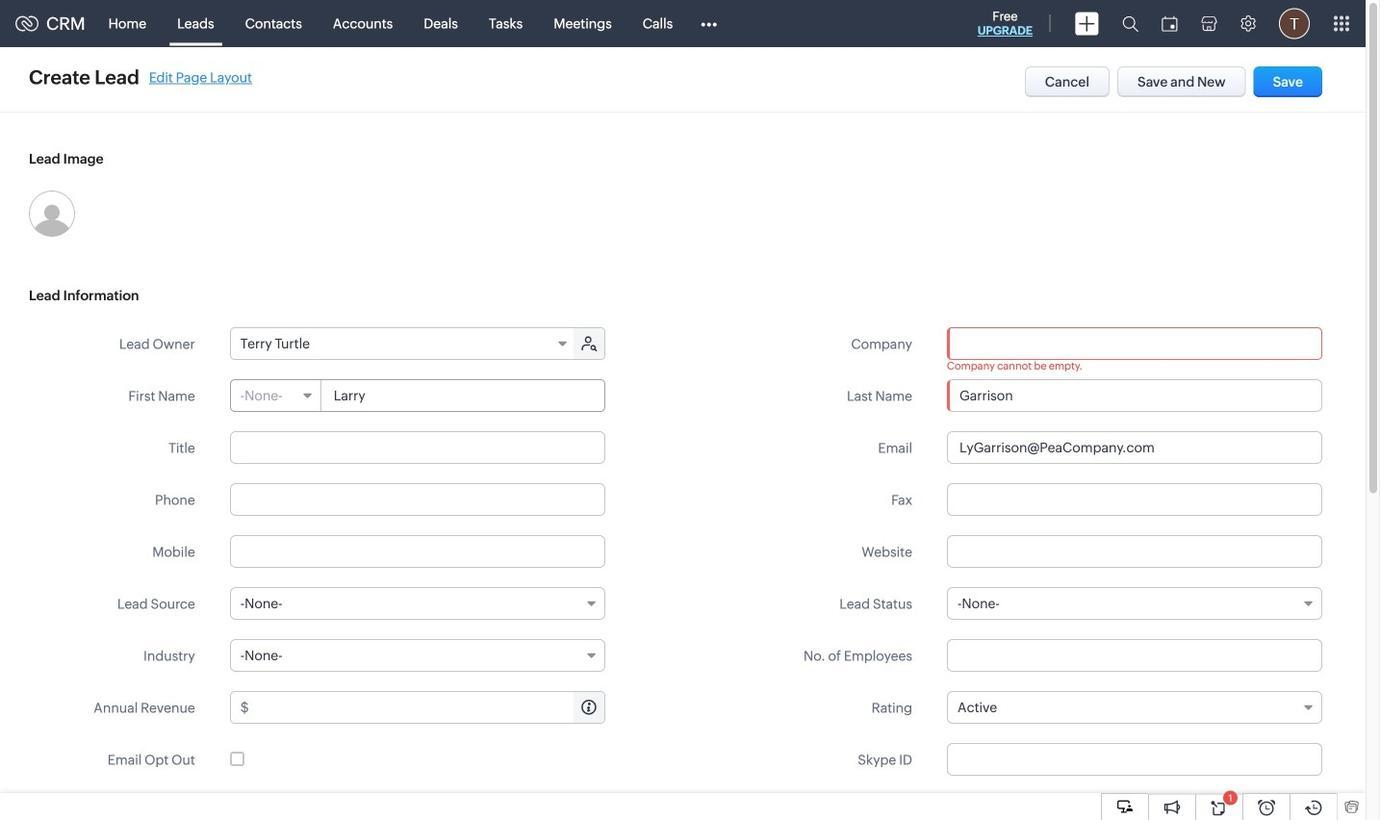 Task type: locate. For each thing, give the bounding box(es) containing it.
calendar image
[[1162, 16, 1178, 31]]

image image
[[29, 191, 75, 237]]

None field
[[231, 328, 575, 359], [231, 380, 321, 411], [230, 587, 605, 620], [230, 639, 605, 672], [231, 328, 575, 359], [231, 380, 321, 411], [230, 587, 605, 620], [230, 639, 605, 672]]

None text field
[[947, 379, 1322, 412], [947, 431, 1322, 464], [230, 535, 605, 568], [947, 535, 1322, 568], [947, 639, 1322, 672], [947, 743, 1322, 776], [947, 379, 1322, 412], [947, 431, 1322, 464], [230, 535, 605, 568], [947, 535, 1322, 568], [947, 639, 1322, 672], [947, 743, 1322, 776]]

logo image
[[15, 16, 38, 31]]

None text field
[[322, 380, 604, 411], [230, 431, 605, 464], [230, 483, 605, 516], [947, 483, 1322, 516], [252, 692, 604, 723], [947, 795, 1322, 820], [322, 380, 604, 411], [230, 431, 605, 464], [230, 483, 605, 516], [947, 483, 1322, 516], [252, 692, 604, 723], [947, 795, 1322, 820]]

create menu element
[[1064, 0, 1111, 47]]



Task type: vqa. For each thing, say whether or not it's contained in the screenshot.
text field
yes



Task type: describe. For each thing, give the bounding box(es) containing it.
search element
[[1111, 0, 1150, 47]]

Other Modules field
[[688, 8, 730, 39]]

profile image
[[1279, 8, 1310, 39]]

create menu image
[[1075, 12, 1099, 35]]

search image
[[1122, 15, 1139, 32]]

profile element
[[1268, 0, 1321, 47]]



